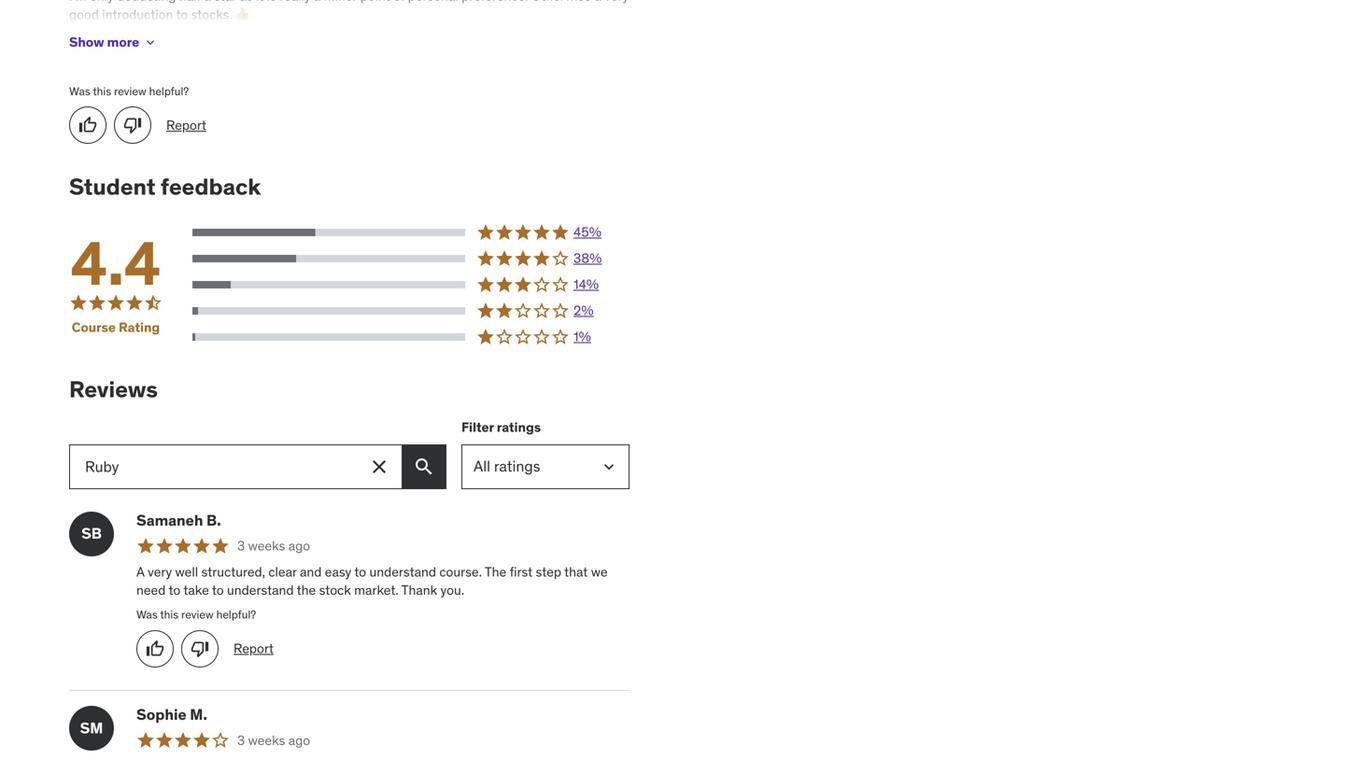 Task type: vqa. For each thing, say whether or not it's contained in the screenshot.
Was associated with the left report button Mark as unhelpful Icon Mark As Helpful icon
yes



Task type: describe. For each thing, give the bounding box(es) containing it.
sb
[[81, 524, 102, 543]]

2% button
[[192, 302, 630, 320]]

filter ratings
[[461, 419, 541, 436]]

samaneh
[[136, 511, 203, 530]]

and
[[300, 564, 322, 581]]

ratings
[[497, 419, 541, 436]]

very
[[148, 564, 172, 581]]

helpful? for mark as unhelpful image at the left of page
[[149, 84, 189, 98]]

2 horizontal spatial to
[[354, 564, 366, 581]]

filter
[[461, 419, 494, 436]]

45% button
[[192, 223, 630, 242]]

course rating
[[72, 319, 160, 336]]

weeks for b.
[[248, 538, 285, 555]]

report button for mark as unhelpful image at the left of page
[[166, 116, 206, 135]]

b.
[[206, 511, 221, 530]]

sophie m.
[[136, 705, 207, 724]]

student
[[69, 173, 156, 201]]

sophie
[[136, 705, 187, 724]]

1 horizontal spatial to
[[212, 582, 224, 599]]

need
[[136, 582, 166, 599]]

mark as unhelpful image
[[123, 116, 142, 135]]

we
[[591, 564, 608, 581]]

sm
[[80, 719, 103, 738]]

course
[[72, 319, 116, 336]]

3 weeks ago for samaneh b.
[[237, 538, 310, 555]]

a
[[136, 564, 144, 581]]

38% button
[[192, 249, 630, 268]]

1%
[[574, 329, 591, 345]]

mark as helpful image for mark as unhelpful image at the left of page
[[78, 116, 97, 135]]

a very well structured, clear and easy to understand course. the first step that we need to take to understand the stock market. thank you.
[[136, 564, 608, 599]]

student feedback
[[69, 173, 261, 201]]

m.
[[190, 705, 207, 724]]

ago for b.
[[288, 538, 310, 555]]

market.
[[354, 582, 399, 599]]

show more
[[69, 34, 139, 50]]

ago for m.
[[288, 732, 310, 749]]

report for mark as unhelpful icon
[[234, 641, 274, 657]]



Task type: locate. For each thing, give the bounding box(es) containing it.
weeks
[[248, 538, 285, 555], [248, 732, 285, 749]]

was this review helpful? for mark as unhelpful icon
[[136, 608, 256, 622]]

1 vertical spatial ago
[[288, 732, 310, 749]]

3 for samaneh b.
[[237, 538, 245, 555]]

2 ago from the top
[[288, 732, 310, 749]]

this down need
[[160, 608, 179, 622]]

course.
[[439, 564, 482, 581]]

the
[[485, 564, 507, 581]]

1 vertical spatial review
[[181, 608, 214, 622]]

1 ago from the top
[[288, 538, 310, 555]]

1% button
[[192, 328, 630, 347]]

1 horizontal spatial report
[[234, 641, 274, 657]]

0 vertical spatial 3 weeks ago
[[237, 538, 310, 555]]

easy
[[325, 564, 351, 581]]

1 vertical spatial weeks
[[248, 732, 285, 749]]

1 3 from the top
[[237, 538, 245, 555]]

1 horizontal spatial this
[[160, 608, 179, 622]]

was down need
[[136, 608, 158, 622]]

1 vertical spatial was
[[136, 608, 158, 622]]

review down the "take"
[[181, 608, 214, 622]]

45%
[[574, 224, 602, 241]]

1 horizontal spatial review
[[181, 608, 214, 622]]

0 vertical spatial understand
[[369, 564, 436, 581]]

0 horizontal spatial report button
[[166, 116, 206, 135]]

to
[[354, 564, 366, 581], [169, 582, 181, 599], [212, 582, 224, 599]]

1 horizontal spatial mark as helpful image
[[146, 640, 164, 659]]

2 3 weeks ago from the top
[[237, 732, 310, 749]]

to right easy
[[354, 564, 366, 581]]

4.4
[[71, 226, 161, 301]]

report right mark as unhelpful image at the left of page
[[166, 117, 206, 134]]

was this review helpful? up mark as unhelpful image at the left of page
[[69, 84, 189, 98]]

understand down "clear"
[[227, 582, 294, 599]]

1 vertical spatial 3 weeks ago
[[237, 732, 310, 749]]

0 vertical spatial ago
[[288, 538, 310, 555]]

review up mark as unhelpful image at the left of page
[[114, 84, 146, 98]]

was down show
[[69, 84, 90, 98]]

helpful?
[[149, 84, 189, 98], [216, 608, 256, 622]]

0 vertical spatial was
[[69, 84, 90, 98]]

1 vertical spatial mark as helpful image
[[146, 640, 164, 659]]

reviews
[[69, 376, 158, 404]]

0 horizontal spatial review
[[114, 84, 146, 98]]

review for mark as unhelpful image at the left of page
[[114, 84, 146, 98]]

this down the show more
[[93, 84, 111, 98]]

report button for mark as unhelpful icon
[[234, 640, 274, 658]]

2%
[[574, 302, 594, 319]]

1 vertical spatial report
[[234, 641, 274, 657]]

weeks for m.
[[248, 732, 285, 749]]

1 horizontal spatial helpful?
[[216, 608, 256, 622]]

0 horizontal spatial was
[[69, 84, 90, 98]]

you.
[[440, 582, 464, 599]]

3 weeks ago
[[237, 538, 310, 555], [237, 732, 310, 749]]

14% button
[[192, 276, 630, 294]]

to left the "take"
[[169, 582, 181, 599]]

samaneh b.
[[136, 511, 221, 530]]

1 weeks from the top
[[248, 538, 285, 555]]

was this review helpful? down the "take"
[[136, 608, 256, 622]]

2 weeks from the top
[[248, 732, 285, 749]]

1 3 weeks ago from the top
[[237, 538, 310, 555]]

first
[[510, 564, 533, 581]]

0 horizontal spatial this
[[93, 84, 111, 98]]

submit search image
[[413, 456, 435, 478]]

review for mark as unhelpful icon
[[181, 608, 214, 622]]

that
[[564, 564, 588, 581]]

1 vertical spatial 3
[[237, 732, 245, 749]]

helpful? for mark as unhelpful icon
[[216, 608, 256, 622]]

clear
[[268, 564, 297, 581]]

mark as helpful image left mark as unhelpful icon
[[146, 640, 164, 659]]

3 for sophie m.
[[237, 732, 245, 749]]

more
[[107, 34, 139, 50]]

0 vertical spatial was this review helpful?
[[69, 84, 189, 98]]

report button right mark as unhelpful image at the left of page
[[166, 116, 206, 135]]

was
[[69, 84, 90, 98], [136, 608, 158, 622]]

was this review helpful?
[[69, 84, 189, 98], [136, 608, 256, 622]]

1 vertical spatial report button
[[234, 640, 274, 658]]

to right the "take"
[[212, 582, 224, 599]]

this for mark as unhelpful image at the left of page
[[93, 84, 111, 98]]

0 horizontal spatial helpful?
[[149, 84, 189, 98]]

step
[[536, 564, 561, 581]]

1 horizontal spatial report button
[[234, 640, 274, 658]]

this for mark as unhelpful icon
[[160, 608, 179, 622]]

3
[[237, 538, 245, 555], [237, 732, 245, 749]]

stock
[[319, 582, 351, 599]]

report for mark as unhelpful image at the left of page
[[166, 117, 206, 134]]

show more button
[[69, 24, 158, 61]]

report button
[[166, 116, 206, 135], [234, 640, 274, 658]]

0 vertical spatial mark as helpful image
[[78, 116, 97, 135]]

2 3 from the top
[[237, 732, 245, 749]]

helpful? down 'structured,'
[[216, 608, 256, 622]]

1 horizontal spatial was
[[136, 608, 158, 622]]

1 vertical spatial helpful?
[[216, 608, 256, 622]]

mark as helpful image left mark as unhelpful image at the left of page
[[78, 116, 97, 135]]

review
[[114, 84, 146, 98], [181, 608, 214, 622]]

1 vertical spatial this
[[160, 608, 179, 622]]

0 vertical spatial report button
[[166, 116, 206, 135]]

0 horizontal spatial understand
[[227, 582, 294, 599]]

mark as helpful image for mark as unhelpful icon
[[146, 640, 164, 659]]

thank
[[401, 582, 437, 599]]

0 vertical spatial report
[[166, 117, 206, 134]]

show
[[69, 34, 104, 50]]

xsmall image
[[143, 35, 158, 50]]

structured,
[[201, 564, 265, 581]]

3 weeks ago for sophie m.
[[237, 732, 310, 749]]

report
[[166, 117, 206, 134], [234, 641, 274, 657]]

well
[[175, 564, 198, 581]]

was for mark as unhelpful image at the left of page
[[69, 84, 90, 98]]

Search reviews text field
[[69, 444, 357, 489]]

feedback
[[161, 173, 261, 201]]

0 vertical spatial review
[[114, 84, 146, 98]]

mark as helpful image
[[78, 116, 97, 135], [146, 640, 164, 659]]

1 vertical spatial understand
[[227, 582, 294, 599]]

the
[[297, 582, 316, 599]]

1 horizontal spatial understand
[[369, 564, 436, 581]]

this
[[93, 84, 111, 98], [160, 608, 179, 622]]

0 vertical spatial this
[[93, 84, 111, 98]]

0 vertical spatial weeks
[[248, 538, 285, 555]]

0 horizontal spatial to
[[169, 582, 181, 599]]

0 horizontal spatial mark as helpful image
[[78, 116, 97, 135]]

was this review helpful? for mark as unhelpful image at the left of page
[[69, 84, 189, 98]]

mark as unhelpful image
[[191, 640, 209, 659]]

0 vertical spatial 3
[[237, 538, 245, 555]]

understand
[[369, 564, 436, 581], [227, 582, 294, 599]]

0 horizontal spatial report
[[166, 117, 206, 134]]

rating
[[119, 319, 160, 336]]

take
[[183, 582, 209, 599]]

ago
[[288, 538, 310, 555], [288, 732, 310, 749]]

38%
[[574, 250, 602, 267]]

0 vertical spatial helpful?
[[149, 84, 189, 98]]

report button right mark as unhelpful icon
[[234, 640, 274, 658]]

understand up thank on the left
[[369, 564, 436, 581]]

report right mark as unhelpful icon
[[234, 641, 274, 657]]

helpful? down xsmall icon
[[149, 84, 189, 98]]

14%
[[574, 276, 599, 293]]

was for mark as unhelpful icon
[[136, 608, 158, 622]]

clear input image
[[368, 456, 390, 478]]

1 vertical spatial was this review helpful?
[[136, 608, 256, 622]]



